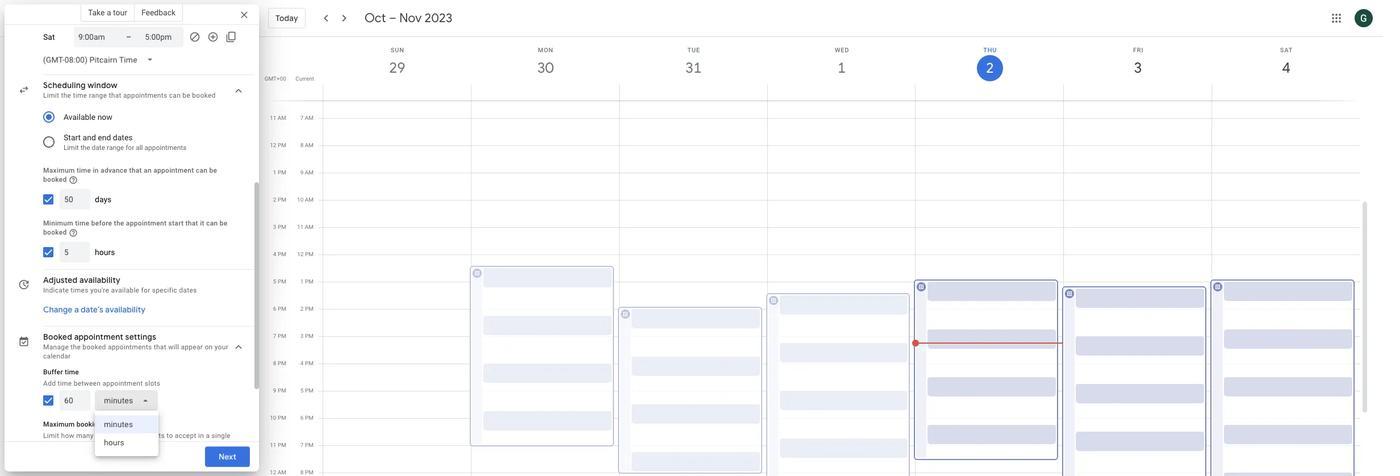 Task type: vqa. For each thing, say whether or not it's contained in the screenshot.
1 to the bottom
yes



Task type: locate. For each thing, give the bounding box(es) containing it.
appointment right the an
[[154, 167, 194, 174]]

limit for maximum
[[43, 432, 59, 440]]

limit down the scheduling
[[43, 91, 59, 99]]

1 vertical spatial can
[[196, 167, 208, 174]]

option down 'per'
[[95, 433, 159, 452]]

feedback
[[141, 8, 176, 17]]

10 for 10 am
[[297, 197, 304, 203]]

appointments left to
[[121, 432, 165, 440]]

that left the an
[[129, 167, 142, 174]]

1 horizontal spatial for
[[141, 286, 150, 294]]

12 pm down 10 am
[[297, 251, 314, 257]]

0 vertical spatial sat
[[43, 32, 55, 41]]

0 horizontal spatial be
[[183, 91, 190, 99]]

take
[[88, 8, 105, 17]]

0 horizontal spatial 3
[[273, 224, 276, 230]]

1 horizontal spatial 12 pm
[[297, 251, 314, 257]]

0 vertical spatial 10
[[297, 197, 304, 203]]

maximum bookings per day limit how many booked appointments to accept in a single day
[[43, 420, 231, 449]]

1 option from the top
[[95, 415, 159, 433]]

0 vertical spatial 5 pm
[[273, 278, 286, 285]]

8 pm up 9 pm
[[273, 360, 286, 367]]

0 vertical spatial 4
[[1282, 59, 1290, 77]]

1 horizontal spatial 1
[[301, 278, 304, 285]]

0 vertical spatial 2
[[986, 59, 994, 77]]

0 vertical spatial 7 pm
[[273, 333, 286, 339]]

Minimum amount of hours before the start of the appointment that it can be booked number field
[[64, 242, 86, 262]]

option group
[[39, 105, 234, 155]]

0 horizontal spatial in
[[93, 167, 99, 174]]

availability up you're
[[80, 275, 120, 285]]

limit for start
[[64, 144, 79, 152]]

limit inside the maximum bookings per day limit how many booked appointments to accept in a single day
[[43, 432, 59, 440]]

1 horizontal spatial a
[[107, 8, 111, 17]]

0 horizontal spatial 1 pm
[[273, 169, 286, 176]]

time inside minimum time before the appointment start that it can be booked
[[75, 219, 89, 227]]

can for time
[[206, 219, 218, 227]]

– right oct
[[389, 10, 397, 26]]

2 horizontal spatial 1
[[837, 59, 846, 77]]

for inside the adjusted availability indicate times you're available for specific dates
[[141, 286, 150, 294]]

1 vertical spatial 6
[[301, 415, 304, 421]]

appointments up start and end dates limit the date range for all appointments
[[123, 91, 167, 99]]

fri
[[1134, 47, 1144, 54]]

1 horizontal spatial 5 pm
[[301, 388, 314, 394]]

am up 8 am
[[305, 115, 314, 121]]

appointment left slots
[[103, 379, 143, 387]]

option right 'many'
[[95, 415, 159, 433]]

3 column header
[[1064, 37, 1213, 101]]

1 vertical spatial limit
[[64, 144, 79, 152]]

time left before
[[75, 219, 89, 227]]

2 inside the thu 2
[[986, 59, 994, 77]]

8 down 7 am
[[300, 142, 304, 148]]

0 vertical spatial range
[[89, 91, 107, 99]]

Buffer time number field
[[64, 390, 86, 411]]

time right add
[[58, 379, 72, 387]]

1 horizontal spatial 4
[[301, 360, 304, 367]]

option
[[95, 415, 159, 433], [95, 433, 159, 452]]

2 vertical spatial a
[[206, 432, 210, 440]]

12 down 11 pm
[[270, 469, 276, 476]]

8 right 12 am
[[301, 469, 304, 476]]

am down 10 am
[[305, 224, 314, 230]]

7 right 11 pm
[[301, 442, 304, 448]]

add
[[43, 379, 56, 387]]

appointments down settings
[[108, 343, 152, 351]]

1 vertical spatial 10
[[270, 415, 276, 421]]

time left advance
[[77, 167, 91, 174]]

11 left 7 am
[[270, 115, 276, 121]]

0 vertical spatial 2 pm
[[273, 197, 286, 203]]

that inside booked appointment settings manage the booked appointments that will appear on your calendar
[[154, 343, 166, 351]]

6
[[273, 306, 276, 312], [301, 415, 304, 421]]

2 maximum from the top
[[43, 420, 75, 428]]

maximum for maximum bookings per day limit how many booked appointments to accept in a single day
[[43, 420, 75, 428]]

a
[[107, 8, 111, 17], [74, 304, 79, 315], [206, 432, 210, 440]]

1 horizontal spatial 9
[[300, 169, 304, 176]]

dates inside the adjusted availability indicate times you're available for specific dates
[[179, 286, 197, 294]]

12 pm
[[270, 142, 286, 148], [297, 251, 314, 257]]

1 horizontal spatial be
[[209, 167, 217, 174]]

friday, november 3 element
[[1126, 55, 1152, 81]]

be inside scheduling window limit the time range that appointments can be booked
[[183, 91, 190, 99]]

1 horizontal spatial 6 pm
[[301, 415, 314, 421]]

0 vertical spatial be
[[183, 91, 190, 99]]

the down the scheduling
[[61, 91, 71, 99]]

11 am left 7 am
[[270, 115, 286, 121]]

minimum
[[43, 219, 73, 227]]

5 pm
[[273, 278, 286, 285], [301, 388, 314, 394]]

7 pm
[[273, 333, 286, 339], [301, 442, 314, 448]]

6 pm
[[273, 306, 286, 312], [301, 415, 314, 421]]

11 am down 10 am
[[297, 224, 314, 230]]

7 up 8 am
[[300, 115, 304, 121]]

7 pm up 9 pm
[[273, 333, 286, 339]]

8
[[300, 142, 304, 148], [273, 360, 276, 367], [301, 469, 304, 476]]

appointment down change a date's availability button
[[74, 332, 123, 342]]

booked
[[43, 332, 72, 342]]

a left "tour"
[[107, 8, 111, 17]]

12
[[270, 142, 276, 148], [297, 251, 304, 257], [270, 469, 276, 476]]

1 vertical spatial for
[[141, 286, 150, 294]]

– down "tour"
[[126, 32, 131, 41]]

the right before
[[114, 219, 124, 227]]

take a tour
[[88, 8, 127, 17]]

the right manage at the bottom of the page
[[71, 343, 81, 351]]

availability down the available
[[105, 304, 146, 315]]

0 horizontal spatial 1
[[273, 169, 276, 176]]

for inside start and end dates limit the date range for all appointments
[[126, 144, 134, 152]]

2 vertical spatial limit
[[43, 432, 59, 440]]

1 horizontal spatial sat
[[1281, 47, 1294, 54]]

maximum inside maximum time in advance that an appointment can be booked
[[43, 167, 75, 174]]

4
[[1282, 59, 1290, 77], [273, 251, 276, 257], [301, 360, 304, 367]]

maximum inside the maximum bookings per day limit how many booked appointments to accept in a single day
[[43, 420, 75, 428]]

29 column header
[[323, 37, 472, 101]]

3
[[1134, 59, 1142, 77], [273, 224, 276, 230], [301, 333, 304, 339]]

appointment left start
[[126, 219, 167, 227]]

1 vertical spatial in
[[198, 432, 204, 440]]

time right buffer on the bottom left
[[65, 368, 79, 376]]

11 down 10 am
[[297, 224, 304, 230]]

sat inside '4' column header
[[1281, 47, 1294, 54]]

indicate
[[43, 286, 69, 294]]

0 vertical spatial 3 pm
[[273, 224, 286, 230]]

a for take
[[107, 8, 111, 17]]

can
[[169, 91, 181, 99], [196, 167, 208, 174], [206, 219, 218, 227]]

be inside minimum time before the appointment start that it can be booked
[[220, 219, 228, 227]]

appointments right 'all'
[[145, 144, 187, 152]]

the down the and at the top left of the page
[[81, 144, 90, 152]]

1 vertical spatial a
[[74, 304, 79, 315]]

in inside maximum time in advance that an appointment can be booked
[[93, 167, 99, 174]]

on
[[205, 343, 213, 351]]

sat up saturday, november 4 element
[[1281, 47, 1294, 54]]

0 horizontal spatial 8 pm
[[273, 360, 286, 367]]

accept
[[175, 432, 196, 440]]

grid
[[264, 37, 1370, 476]]

1 vertical spatial be
[[209, 167, 217, 174]]

for left specific
[[141, 286, 150, 294]]

0 horizontal spatial 9
[[273, 388, 276, 394]]

booked inside maximum time in advance that an appointment can be booked
[[43, 176, 67, 184]]

appointments
[[123, 91, 167, 99], [145, 144, 187, 152], [108, 343, 152, 351], [121, 432, 165, 440]]

for left 'all'
[[126, 144, 134, 152]]

am down 7 am
[[305, 142, 314, 148]]

10 pm
[[270, 415, 286, 421]]

2 vertical spatial 1
[[301, 278, 304, 285]]

0 vertical spatial availability
[[80, 275, 120, 285]]

monday, october 30 element
[[533, 55, 559, 81]]

that inside scheduling window limit the time range that appointments can be booked
[[109, 91, 121, 99]]

unit of time selection list box
[[95, 411, 159, 456]]

range down end
[[107, 144, 124, 152]]

tue
[[688, 47, 701, 54]]

0 horizontal spatial a
[[74, 304, 79, 315]]

booked
[[192, 91, 216, 99], [43, 176, 67, 184], [43, 228, 67, 236], [83, 343, 106, 351], [95, 432, 119, 440]]

slots
[[145, 379, 160, 387]]

2 vertical spatial 3
[[301, 333, 304, 339]]

0 vertical spatial –
[[389, 10, 397, 26]]

End time on Saturdays text field
[[145, 30, 179, 44]]

8 up 9 pm
[[273, 360, 276, 367]]

1 vertical spatial 3 pm
[[301, 333, 314, 339]]

between
[[74, 379, 101, 387]]

2 vertical spatial 11
[[270, 442, 276, 448]]

11 up 12 am
[[270, 442, 276, 448]]

limit inside start and end dates limit the date range for all appointments
[[64, 144, 79, 152]]

1
[[837, 59, 846, 77], [273, 169, 276, 176], [301, 278, 304, 285]]

availability inside change a date's availability button
[[105, 304, 146, 315]]

0 vertical spatial day
[[120, 420, 131, 428]]

–
[[389, 10, 397, 26], [126, 32, 131, 41]]

1 horizontal spatial day
[[120, 420, 131, 428]]

31 column header
[[619, 37, 768, 101]]

0 vertical spatial maximum
[[43, 167, 75, 174]]

2 horizontal spatial 3
[[1134, 59, 1142, 77]]

11
[[270, 115, 276, 121], [297, 224, 304, 230], [270, 442, 276, 448]]

30 column header
[[471, 37, 620, 101]]

1 horizontal spatial 4 pm
[[301, 360, 314, 367]]

limit left how
[[43, 432, 59, 440]]

in left advance
[[93, 167, 99, 174]]

many
[[76, 432, 94, 440]]

that left 'will'
[[154, 343, 166, 351]]

1 vertical spatial 7 pm
[[301, 442, 314, 448]]

a left single
[[206, 432, 210, 440]]

availability
[[80, 275, 120, 285], [105, 304, 146, 315]]

maximum up how
[[43, 420, 75, 428]]

12 down 10 am
[[297, 251, 304, 257]]

am down 11 pm
[[278, 469, 286, 476]]

maximum
[[43, 167, 75, 174], [43, 420, 75, 428]]

appointments inside scheduling window limit the time range that appointments can be booked
[[123, 91, 167, 99]]

7
[[300, 115, 304, 121], [273, 333, 276, 339], [301, 442, 304, 448]]

1 vertical spatial 8
[[273, 360, 276, 367]]

can inside minimum time before the appointment start that it can be booked
[[206, 219, 218, 227]]

adjusted
[[43, 275, 78, 285]]

1 vertical spatial 11
[[297, 224, 304, 230]]

saturday, november 4 element
[[1274, 55, 1300, 81]]

manage
[[43, 343, 69, 351]]

limit down start
[[64, 144, 79, 152]]

sat 4
[[1281, 47, 1294, 77]]

0 horizontal spatial 10
[[270, 415, 276, 421]]

2 horizontal spatial 4
[[1282, 59, 1290, 77]]

1 horizontal spatial 5
[[301, 388, 304, 394]]

appointment inside buffer time add time between appointment slots
[[103, 379, 143, 387]]

thursday, november 2, today element
[[977, 55, 1004, 81]]

sat left start time on saturdays text box
[[43, 32, 55, 41]]

0 vertical spatial 12
[[270, 142, 276, 148]]

0 vertical spatial a
[[107, 8, 111, 17]]

0 horizontal spatial sat
[[43, 32, 55, 41]]

1 horizontal spatial 7 pm
[[301, 442, 314, 448]]

range
[[89, 91, 107, 99], [107, 144, 124, 152]]

single
[[212, 432, 231, 440]]

0 horizontal spatial 12 pm
[[270, 142, 286, 148]]

sat for sat 4
[[1281, 47, 1294, 54]]

time inside maximum time in advance that an appointment can be booked
[[77, 167, 91, 174]]

0 horizontal spatial 5
[[273, 278, 276, 285]]

bookings
[[77, 420, 106, 428]]

scheduling window limit the time range that appointments can be booked
[[43, 80, 216, 99]]

1 vertical spatial 9
[[273, 388, 276, 394]]

2 vertical spatial 12
[[270, 469, 276, 476]]

2 pm
[[273, 197, 286, 203], [301, 306, 314, 312]]

12 left 8 am
[[270, 142, 276, 148]]

7 pm right 11 pm
[[301, 442, 314, 448]]

end
[[98, 133, 111, 142]]

dates inside start and end dates limit the date range for all appointments
[[113, 133, 133, 142]]

fri 3
[[1134, 47, 1144, 77]]

0 vertical spatial 6 pm
[[273, 306, 286, 312]]

that left it
[[186, 219, 198, 227]]

9 for 9 pm
[[273, 388, 276, 394]]

maximum up maximum days in advance that an appointment can be booked number field
[[43, 167, 75, 174]]

9 am
[[300, 169, 314, 176]]

8 pm right 12 am
[[301, 469, 314, 476]]

10
[[297, 197, 304, 203], [270, 415, 276, 421]]

a left date's
[[74, 304, 79, 315]]

wed 1
[[835, 47, 850, 77]]

option group containing available now
[[39, 105, 234, 155]]

0 vertical spatial 1
[[837, 59, 846, 77]]

0 vertical spatial in
[[93, 167, 99, 174]]

appointment
[[154, 167, 194, 174], [126, 219, 167, 227], [74, 332, 123, 342], [103, 379, 143, 387]]

12 pm left 8 am
[[270, 142, 286, 148]]

0 vertical spatial limit
[[43, 91, 59, 99]]

0 horizontal spatial 6 pm
[[273, 306, 286, 312]]

10 down 9 am
[[297, 197, 304, 203]]

range inside scheduling window limit the time range that appointments can be booked
[[89, 91, 107, 99]]

adjusted availability indicate times you're available for specific dates
[[43, 275, 197, 294]]

appointments inside start and end dates limit the date range for all appointments
[[145, 144, 187, 152]]

1 vertical spatial 11 am
[[297, 224, 314, 230]]

feedback button
[[135, 3, 183, 22]]

dates right specific
[[179, 286, 197, 294]]

10 up 11 pm
[[270, 415, 276, 421]]

1 maximum from the top
[[43, 167, 75, 174]]

1 horizontal spatial 10
[[297, 197, 304, 203]]

time down the scheduling
[[73, 91, 87, 99]]

time
[[73, 91, 87, 99], [77, 167, 91, 174], [75, 219, 89, 227], [65, 368, 79, 376], [58, 379, 72, 387]]

booked inside the maximum bookings per day limit how many booked appointments to accept in a single day
[[95, 432, 119, 440]]

maximum time in advance that an appointment can be booked
[[43, 167, 217, 184]]

day
[[120, 420, 131, 428], [43, 441, 54, 449]]

0 horizontal spatial day
[[43, 441, 54, 449]]

dates right end
[[113, 133, 133, 142]]

in right accept
[[198, 432, 204, 440]]

time inside scheduling window limit the time range that appointments can be booked
[[73, 91, 87, 99]]

availability inside the adjusted availability indicate times you're available for specific dates
[[80, 275, 120, 285]]

9 up 10 am
[[300, 169, 304, 176]]

9 up 10 pm
[[273, 388, 276, 394]]

0 vertical spatial 9
[[300, 169, 304, 176]]

1 vertical spatial dates
[[179, 286, 197, 294]]

in inside the maximum bookings per day limit how many booked appointments to accept in a single day
[[198, 432, 204, 440]]

can inside scheduling window limit the time range that appointments can be booked
[[169, 91, 181, 99]]

available
[[111, 286, 139, 294]]

the inside minimum time before the appointment start that it can be booked
[[114, 219, 124, 227]]

specific
[[152, 286, 177, 294]]

booked inside minimum time before the appointment start that it can be booked
[[43, 228, 67, 236]]

0 vertical spatial can
[[169, 91, 181, 99]]

that down window
[[109, 91, 121, 99]]

None field
[[39, 49, 162, 70], [95, 390, 158, 411], [39, 49, 162, 70], [95, 390, 158, 411]]

7 up 9 pm
[[273, 333, 276, 339]]

1 horizontal spatial in
[[198, 432, 204, 440]]

thu 2
[[984, 47, 998, 77]]

1 vertical spatial day
[[43, 441, 54, 449]]

be for time
[[220, 219, 228, 227]]

be
[[183, 91, 190, 99], [209, 167, 217, 174], [220, 219, 228, 227]]

range down window
[[89, 91, 107, 99]]

0 vertical spatial 4 pm
[[273, 251, 286, 257]]

a for change
[[74, 304, 79, 315]]



Task type: describe. For each thing, give the bounding box(es) containing it.
0 vertical spatial 8
[[300, 142, 304, 148]]

all
[[136, 144, 143, 152]]

advance
[[101, 167, 127, 174]]

1 vertical spatial 7
[[273, 333, 276, 339]]

available now
[[64, 113, 112, 122]]

current
[[296, 76, 314, 82]]

appear
[[181, 343, 203, 351]]

mon
[[538, 47, 554, 54]]

days
[[95, 195, 112, 204]]

date
[[92, 144, 105, 152]]

buffer
[[43, 368, 63, 376]]

1 horizontal spatial –
[[389, 10, 397, 26]]

booked inside booked appointment settings manage the booked appointments that will appear on your calendar
[[83, 343, 106, 351]]

1 horizontal spatial 3
[[301, 333, 304, 339]]

Start time on Saturdays text field
[[78, 30, 113, 44]]

am left 7 am
[[278, 115, 286, 121]]

sun
[[391, 47, 405, 54]]

time for maximum
[[77, 167, 91, 174]]

and
[[83, 133, 96, 142]]

next button
[[205, 443, 250, 471]]

your
[[215, 343, 228, 351]]

be inside maximum time in advance that an appointment can be booked
[[209, 167, 217, 174]]

how
[[61, 432, 74, 440]]

10 am
[[297, 197, 314, 203]]

times
[[71, 286, 88, 294]]

tuesday, october 31 element
[[681, 55, 707, 81]]

booked inside scheduling window limit the time range that appointments can be booked
[[192, 91, 216, 99]]

1 vertical spatial 8 pm
[[301, 469, 314, 476]]

change a date's availability button
[[39, 299, 150, 320]]

booked appointment settings manage the booked appointments that will appear on your calendar
[[43, 332, 228, 360]]

appointment inside minimum time before the appointment start that it can be booked
[[126, 219, 167, 227]]

calendar
[[43, 352, 71, 360]]

4 column header
[[1212, 37, 1361, 101]]

to
[[167, 432, 173, 440]]

2 column header
[[916, 37, 1065, 101]]

buffer time add time between appointment slots
[[43, 368, 160, 387]]

7 am
[[300, 115, 314, 121]]

today button
[[268, 5, 306, 32]]

1 inside wed 1
[[837, 59, 846, 77]]

wednesday, november 1 element
[[829, 55, 855, 81]]

1 vertical spatial 5 pm
[[301, 388, 314, 394]]

you're
[[90, 286, 109, 294]]

2 vertical spatial 7
[[301, 442, 304, 448]]

appointments inside booked appointment settings manage the booked appointments that will appear on your calendar
[[108, 343, 152, 351]]

tue 31
[[685, 47, 701, 77]]

10 for 10 pm
[[270, 415, 276, 421]]

1 vertical spatial 3
[[273, 224, 276, 230]]

sun 29
[[389, 47, 405, 77]]

start
[[169, 219, 184, 227]]

thu
[[984, 47, 998, 54]]

am down 8 am
[[305, 169, 314, 176]]

date's
[[81, 304, 103, 315]]

before
[[91, 219, 112, 227]]

settings
[[125, 332, 156, 342]]

window
[[88, 80, 118, 90]]

now
[[98, 113, 112, 122]]

the inside scheduling window limit the time range that appointments can be booked
[[61, 91, 71, 99]]

4 inside sat 4
[[1282, 59, 1290, 77]]

9 pm
[[273, 388, 286, 394]]

wed
[[835, 47, 850, 54]]

11 pm
[[270, 442, 286, 448]]

0 horizontal spatial 11 am
[[270, 115, 286, 121]]

0 vertical spatial 5
[[273, 278, 276, 285]]

1 vertical spatial 12 pm
[[297, 251, 314, 257]]

appointments inside the maximum bookings per day limit how many booked appointments to accept in a single day
[[121, 432, 165, 440]]

grid containing 29
[[264, 37, 1370, 476]]

oct
[[365, 10, 386, 26]]

0 horizontal spatial –
[[126, 32, 131, 41]]

oct – nov 2023
[[365, 10, 453, 26]]

available
[[64, 113, 96, 122]]

29
[[389, 59, 405, 77]]

0 horizontal spatial 5 pm
[[273, 278, 286, 285]]

0 vertical spatial 11
[[270, 115, 276, 121]]

mon 30
[[537, 47, 554, 77]]

hours
[[95, 248, 115, 257]]

30
[[537, 59, 553, 77]]

that inside maximum time in advance that an appointment can be booked
[[129, 167, 142, 174]]

gmt+00
[[265, 76, 286, 82]]

9 for 9 am
[[300, 169, 304, 176]]

the inside start and end dates limit the date range for all appointments
[[81, 144, 90, 152]]

change a date's availability
[[43, 304, 146, 315]]

2 option from the top
[[95, 433, 159, 452]]

start
[[64, 133, 81, 142]]

1 vertical spatial 4
[[273, 251, 276, 257]]

am down 9 am
[[305, 197, 314, 203]]

appointment inside booked appointment settings manage the booked appointments that will appear on your calendar
[[74, 332, 123, 342]]

1 horizontal spatial 2 pm
[[301, 306, 314, 312]]

0 vertical spatial 6
[[273, 306, 276, 312]]

2 vertical spatial 8
[[301, 469, 304, 476]]

0 vertical spatial 12 pm
[[270, 142, 286, 148]]

0 horizontal spatial 7 pm
[[273, 333, 286, 339]]

1 column header
[[768, 37, 916, 101]]

8 am
[[300, 142, 314, 148]]

minimum time before the appointment start that it can be booked
[[43, 219, 228, 236]]

0 horizontal spatial 2 pm
[[273, 197, 286, 203]]

1 vertical spatial 1 pm
[[301, 278, 314, 285]]

2 vertical spatial 4
[[301, 360, 304, 367]]

the inside booked appointment settings manage the booked appointments that will appear on your calendar
[[71, 343, 81, 351]]

start and end dates limit the date range for all appointments
[[64, 133, 187, 152]]

nov
[[399, 10, 422, 26]]

1 horizontal spatial 3 pm
[[301, 333, 314, 339]]

can for window
[[169, 91, 181, 99]]

0 vertical spatial 7
[[300, 115, 304, 121]]

scheduling
[[43, 80, 86, 90]]

can inside maximum time in advance that an appointment can be booked
[[196, 167, 208, 174]]

an
[[144, 167, 152, 174]]

3 inside "fri 3"
[[1134, 59, 1142, 77]]

be for window
[[183, 91, 190, 99]]

appointment inside maximum time in advance that an appointment can be booked
[[154, 167, 194, 174]]

0 horizontal spatial 2
[[273, 197, 276, 203]]

sat for sat
[[43, 32, 55, 41]]

next
[[219, 452, 236, 462]]

today
[[276, 13, 298, 23]]

range inside start and end dates limit the date range for all appointments
[[107, 144, 124, 152]]

1 vertical spatial 12
[[297, 251, 304, 257]]

maximum for maximum time in advance that an appointment can be booked
[[43, 167, 75, 174]]

2023
[[425, 10, 453, 26]]

Maximum days in advance that an appointment can be booked number field
[[64, 189, 86, 210]]

31
[[685, 59, 701, 77]]

will
[[168, 343, 179, 351]]

1 vertical spatial 1
[[273, 169, 276, 176]]

sunday, october 29 element
[[384, 55, 411, 81]]

it
[[200, 219, 204, 227]]

0 vertical spatial 1 pm
[[273, 169, 286, 176]]

change
[[43, 304, 72, 315]]

per
[[108, 420, 118, 428]]

limit inside scheduling window limit the time range that appointments can be booked
[[43, 91, 59, 99]]

2 vertical spatial 2
[[301, 306, 304, 312]]

time for buffer
[[65, 368, 79, 376]]

tour
[[113, 8, 127, 17]]

take a tour button
[[81, 3, 135, 22]]

12 am
[[270, 469, 286, 476]]

1 vertical spatial 4 pm
[[301, 360, 314, 367]]

a inside the maximum bookings per day limit how many booked appointments to accept in a single day
[[206, 432, 210, 440]]

time for minimum
[[75, 219, 89, 227]]

that inside minimum time before the appointment start that it can be booked
[[186, 219, 198, 227]]

1 vertical spatial 5
[[301, 388, 304, 394]]



